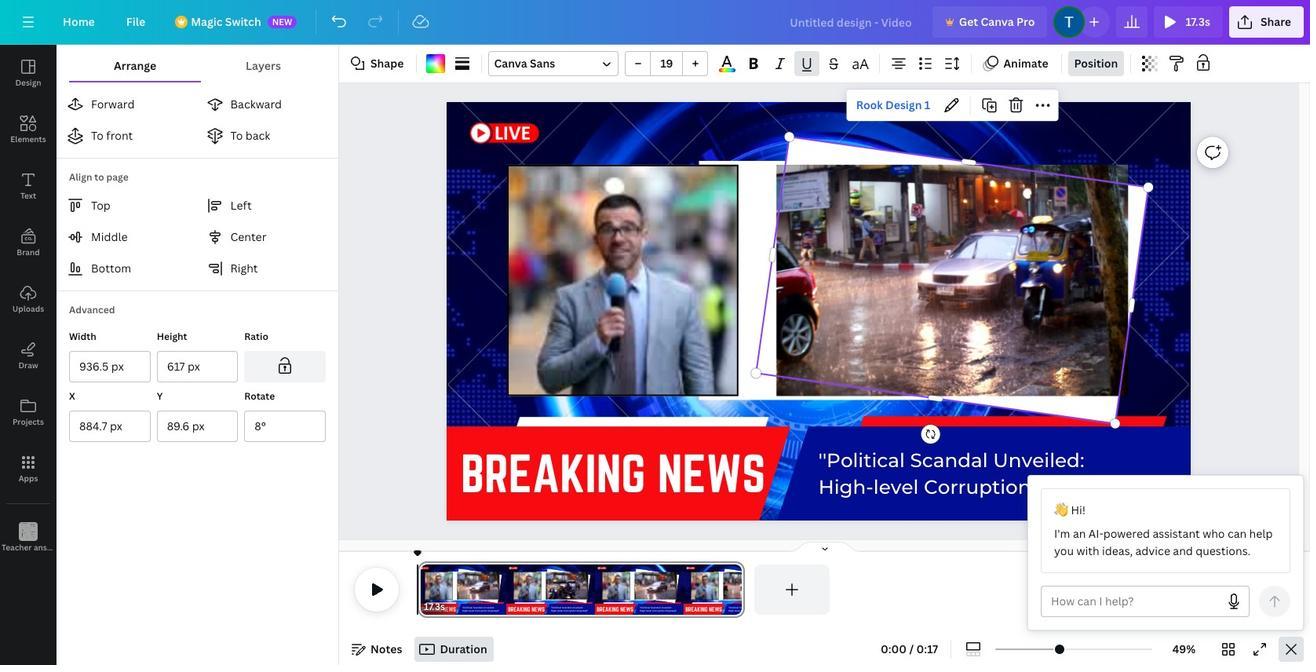 Task type: describe. For each thing, give the bounding box(es) containing it.
align to page list
[[57, 190, 338, 284]]

duration button
[[415, 637, 494, 662]]

share button
[[1229, 6, 1304, 38]]

Design title text field
[[777, 6, 926, 38]]

home
[[63, 14, 95, 29]]

Rotate text field
[[255, 411, 316, 441]]

to for to front
[[91, 128, 104, 143]]

file button
[[114, 6, 158, 38]]

1
[[925, 98, 931, 112]]

#ffffff image
[[427, 54, 446, 73]]

0 horizontal spatial 17.3s button
[[424, 599, 445, 615]]

👋 hi!
[[1054, 503, 1086, 517]]

0:00
[[881, 641, 907, 656]]

to back
[[230, 128, 270, 143]]

projects button
[[0, 384, 57, 440]]

unveiled:
[[994, 448, 1085, 472]]

hi!
[[1071, 503, 1086, 517]]

width
[[69, 330, 96, 343]]

ideas,
[[1102, 543, 1133, 558]]

backward button
[[199, 89, 334, 120]]

uploads button
[[0, 271, 57, 327]]

arrange
[[114, 58, 156, 73]]

layers button
[[201, 51, 326, 81]]

text
[[20, 190, 36, 201]]

👋
[[1054, 503, 1069, 517]]

trimming, end edge slider
[[731, 565, 745, 615]]

align to page
[[69, 170, 129, 184]]

canva inside dropdown button
[[494, 56, 527, 71]]

file
[[126, 14, 145, 29]]

animate
[[1004, 56, 1049, 71]]

teacher
[[2, 542, 32, 553]]

align
[[69, 170, 92, 184]]

keys
[[63, 542, 80, 553]]

and
[[1173, 543, 1193, 558]]

rotate
[[244, 389, 275, 403]]

y
[[157, 389, 163, 403]]

ratio
[[244, 330, 268, 343]]

position
[[1075, 56, 1118, 71]]

17.3s inside main menu bar
[[1186, 14, 1211, 29]]

rook design 1 link
[[850, 93, 937, 118]]

home link
[[50, 6, 107, 38]]

bottom
[[91, 261, 131, 276]]

middle
[[91, 229, 128, 244]]

''political scandal unveiled: high-level corruption exposed''
[[819, 448, 1128, 499]]

top button
[[60, 190, 194, 221]]

pro
[[1017, 14, 1035, 29]]

front
[[106, 128, 133, 143]]

draw button
[[0, 327, 57, 384]]

trimming, start edge slider
[[418, 565, 432, 615]]

powered
[[1104, 526, 1150, 541]]

elements button
[[0, 101, 57, 158]]

i'm an ai-powered assistant who can help you with ideas, advice and questions.
[[1054, 526, 1273, 558]]

center button
[[199, 221, 334, 253]]

magic
[[191, 14, 223, 29]]

canva sans button
[[489, 51, 619, 76]]

breaking
[[461, 445, 646, 502]]

breaking news
[[461, 445, 766, 502]]

hide pages image
[[787, 541, 863, 554]]

teacher answer keys
[[2, 542, 80, 553]]

Y text field
[[167, 411, 228, 441]]

rook
[[856, 98, 883, 112]]

left
[[230, 198, 252, 213]]

page
[[106, 170, 129, 184]]

Ask Canva Assistant for help text field
[[1051, 587, 1219, 616]]

brand
[[17, 247, 40, 258]]

;
[[27, 543, 29, 554]]

design inside "link"
[[886, 98, 922, 112]]

an
[[1073, 526, 1086, 541]]

position button
[[1068, 51, 1125, 76]]

high-
[[819, 475, 874, 499]]

can
[[1228, 526, 1247, 541]]

left button
[[199, 190, 334, 221]]

notes
[[371, 641, 402, 656]]

answer
[[34, 542, 61, 553]]

Page title text field
[[452, 599, 458, 615]]

who
[[1203, 526, 1225, 541]]

sans
[[530, 56, 555, 71]]

questions.
[[1196, 543, 1251, 558]]

right
[[230, 261, 258, 276]]

rook design 1
[[856, 98, 931, 112]]

canva sans
[[494, 56, 555, 71]]

bottom button
[[60, 253, 194, 284]]

X text field
[[79, 411, 140, 441]]

right button
[[199, 253, 334, 284]]



Task type: locate. For each thing, give the bounding box(es) containing it.
text button
[[0, 158, 57, 214]]

to inside "to back" button
[[230, 128, 243, 143]]

shape
[[371, 56, 404, 71]]

back
[[246, 128, 270, 143]]

assistant panel dialog
[[1028, 475, 1304, 630]]

1 horizontal spatial 17.3s button
[[1155, 6, 1223, 38]]

design up elements button
[[15, 77, 41, 88]]

1 horizontal spatial design
[[886, 98, 922, 112]]

middle button
[[60, 221, 194, 253]]

1 horizontal spatial canva
[[981, 14, 1014, 29]]

assistant
[[1153, 526, 1200, 541]]

design button
[[0, 45, 57, 101]]

x
[[69, 389, 75, 403]]

projects
[[13, 416, 44, 427]]

arrange button
[[69, 51, 201, 81]]

shape button
[[345, 51, 410, 76]]

1 horizontal spatial 17.3s
[[1186, 14, 1211, 29]]

49%
[[1173, 641, 1196, 656]]

17.3s left page title 'text box'
[[424, 600, 445, 613]]

0 vertical spatial canva
[[981, 14, 1014, 29]]

i'm
[[1054, 526, 1071, 541]]

you
[[1054, 543, 1074, 558]]

to front button
[[60, 120, 194, 152]]

brand button
[[0, 214, 57, 271]]

draw
[[18, 360, 38, 371]]

to
[[94, 170, 104, 184]]

1 vertical spatial 17.3s
[[424, 600, 445, 613]]

side panel tab list
[[0, 45, 80, 566]]

1 vertical spatial canva
[[494, 56, 527, 71]]

share
[[1261, 14, 1292, 29]]

0 vertical spatial 17.3s
[[1186, 14, 1211, 29]]

layers
[[246, 58, 281, 73]]

ai-
[[1089, 526, 1104, 541]]

get canva pro button
[[933, 6, 1048, 38]]

apps
[[19, 473, 38, 484]]

to inside to front button
[[91, 128, 104, 143]]

0:00 / 0:17
[[881, 641, 938, 656]]

magic switch
[[191, 14, 261, 29]]

list
[[57, 89, 338, 152]]

1 horizontal spatial to
[[230, 128, 243, 143]]

scandal
[[911, 448, 988, 472]]

top
[[91, 198, 111, 213]]

2 to from the left
[[230, 128, 243, 143]]

with
[[1077, 543, 1100, 558]]

advice
[[1136, 543, 1171, 558]]

help
[[1250, 526, 1273, 541]]

17.3s button
[[1155, 6, 1223, 38], [424, 599, 445, 615]]

1 vertical spatial design
[[886, 98, 922, 112]]

new
[[272, 16, 292, 27]]

1 vertical spatial 17.3s button
[[424, 599, 445, 615]]

get
[[959, 14, 978, 29]]

switch
[[225, 14, 261, 29]]

1 to from the left
[[91, 128, 104, 143]]

0 horizontal spatial to
[[91, 128, 104, 143]]

0 vertical spatial 17.3s button
[[1155, 6, 1223, 38]]

duration
[[440, 641, 487, 656]]

/
[[910, 641, 914, 656]]

backward
[[230, 97, 282, 111]]

center
[[230, 229, 267, 244]]

design left 1
[[886, 98, 922, 112]]

corruption
[[924, 475, 1031, 499]]

17.3s button left the share 'dropdown button'
[[1155, 6, 1223, 38]]

0 vertical spatial design
[[15, 77, 41, 88]]

main menu bar
[[0, 0, 1310, 45]]

17.3s left the share 'dropdown button'
[[1186, 14, 1211, 29]]

to left front
[[91, 128, 104, 143]]

exposed''
[[1037, 475, 1128, 499]]

design inside "button"
[[15, 77, 41, 88]]

notes button
[[345, 637, 409, 662]]

''political
[[819, 448, 905, 472]]

level
[[874, 475, 919, 499]]

to left back
[[230, 128, 243, 143]]

to for to back
[[230, 128, 243, 143]]

17.3s button left page title 'text box'
[[424, 599, 445, 615]]

forward button
[[60, 89, 194, 120]]

Width text field
[[79, 352, 140, 382]]

0:17
[[917, 641, 938, 656]]

group
[[625, 51, 709, 76]]

forward
[[91, 97, 135, 111]]

49% button
[[1159, 637, 1210, 662]]

to
[[91, 128, 104, 143], [230, 128, 243, 143]]

canva inside button
[[981, 14, 1014, 29]]

height
[[157, 330, 187, 343]]

17.3s button inside main menu bar
[[1155, 6, 1223, 38]]

– – number field
[[656, 56, 678, 71]]

canva left sans
[[494, 56, 527, 71]]

canva left pro at right
[[981, 14, 1014, 29]]

animate button
[[979, 51, 1055, 76]]

advanced
[[69, 303, 115, 316]]

to front
[[91, 128, 133, 143]]

list containing forward
[[57, 89, 338, 152]]

0 horizontal spatial canva
[[494, 56, 527, 71]]

news
[[658, 445, 766, 502]]

elements
[[10, 133, 46, 144]]

0 horizontal spatial 17.3s
[[424, 600, 445, 613]]

apps button
[[0, 440, 57, 497]]

Height text field
[[167, 352, 228, 382]]

color range image
[[719, 68, 736, 72]]

0 horizontal spatial design
[[15, 77, 41, 88]]



Task type: vqa. For each thing, say whether or not it's contained in the screenshot.
the leftmost '17.3S'
yes



